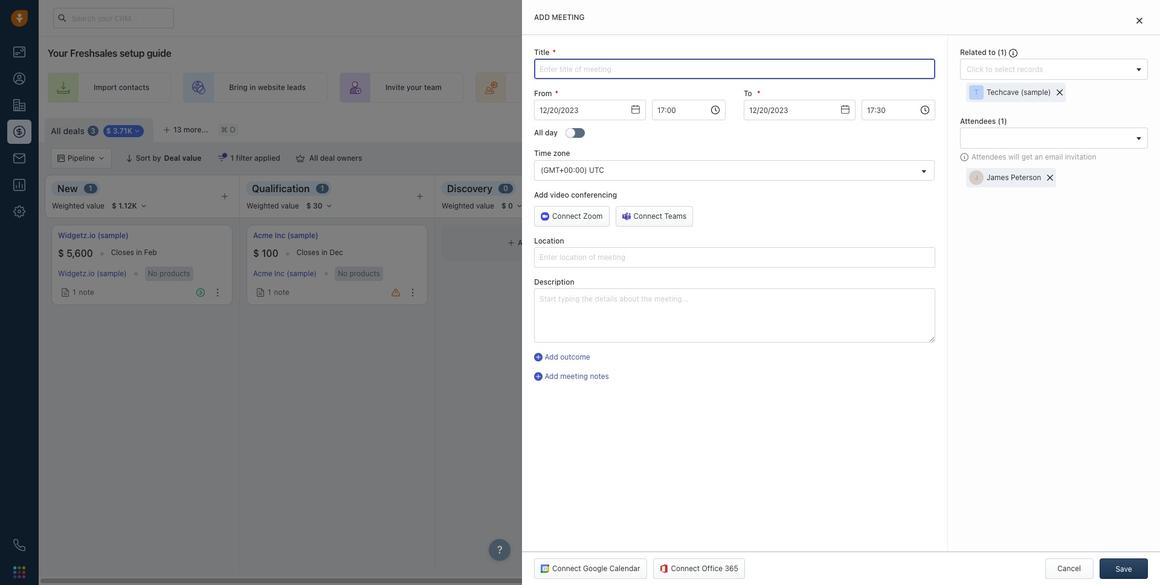 Task type: vqa. For each thing, say whether or not it's contained in the screenshot.
Dec
yes



Task type: locate. For each thing, give the bounding box(es) containing it.
1 $ from the left
[[58, 248, 64, 259]]

to
[[744, 89, 753, 98]]

1 your from the left
[[407, 83, 422, 92]]

your right up
[[872, 83, 888, 92]]

1 horizontal spatial team
[[591, 83, 609, 92]]

1 right new
[[89, 184, 92, 193]]

route leads to your team link
[[476, 73, 631, 103]]

cancel
[[1058, 564, 1082, 573]]

1 no from the left
[[148, 269, 158, 278]]

container_wx8msf4aqz5i3rn1 image inside '1 filter applied' "button"
[[217, 154, 226, 163]]

1 note from the left
[[79, 288, 94, 297]]

up
[[862, 83, 870, 92]]

2 -- text field from the left
[[744, 100, 856, 120]]

dialog containing add meeting
[[522, 0, 1161, 585]]

meeting inside add meeting notes link
[[561, 372, 588, 381]]

1 0 from the left
[[504, 184, 508, 193]]

note for $ 100
[[274, 288, 289, 297]]

all left 3
[[51, 126, 61, 136]]

in left feb on the top of page
[[136, 248, 142, 257]]

leads right route
[[544, 83, 563, 92]]

your right invite
[[407, 83, 422, 92]]

all left "day"
[[534, 128, 543, 137]]

peterson
[[1011, 173, 1042, 182]]

acme inc (sample) up 100
[[253, 231, 318, 240]]

3 no from the left
[[908, 269, 917, 278]]

1 vertical spatial acme inc (sample) link
[[253, 269, 317, 278]]

all left "owners"
[[309, 154, 318, 163]]

(sample) inside tab panel
[[1021, 88, 1052, 97]]

acme down $ 100
[[253, 269, 272, 278]]

and
[[1026, 154, 1039, 163]]

0 horizontal spatial 1 note
[[73, 288, 94, 297]]

Search your CRM... text field
[[53, 8, 174, 28]]

None text field
[[862, 100, 936, 120]]

3 closes from the left
[[875, 248, 898, 257]]

0 vertical spatial (
[[998, 48, 1001, 57]]

will
[[1009, 153, 1020, 162]]

widgetz.io up $ 5,600
[[58, 231, 96, 240]]

1 horizontal spatial 1 note
[[268, 288, 289, 297]]

attendees for attendees ( 1 )
[[961, 117, 996, 126]]

1 ( from the top
[[998, 48, 1001, 57]]

container_wx8msf4aqz5i3rn1 image left add note
[[825, 288, 834, 297]]

1 leads from the left
[[287, 83, 306, 92]]

container_wx8msf4aqz5i3rn1 image inside all deal owners button
[[296, 154, 305, 163]]

Search field
[[1095, 148, 1156, 169]]

1 note down 5,600
[[73, 288, 94, 297]]

1 acme from the top
[[253, 231, 273, 240]]

container_wx8msf4aqz5i3rn1 image
[[217, 154, 226, 163], [296, 154, 305, 163], [987, 154, 996, 163], [695, 239, 702, 247], [61, 288, 70, 297], [256, 288, 265, 297], [825, 288, 834, 297]]

1 acme inc (sample) link from the top
[[253, 230, 318, 241]]

container_wx8msf4aqz5i3rn1 image left settings
[[956, 124, 964, 132]]

0 horizontal spatial team
[[424, 83, 442, 92]]

inc down 100
[[275, 269, 285, 278]]

no products down dec
[[338, 269, 380, 278]]

0 vertical spatial widgetz.io
[[58, 231, 96, 240]]

2 $ from the left
[[253, 248, 259, 259]]

0 horizontal spatial closes
[[111, 248, 134, 257]]

leads
[[287, 83, 306, 92], [544, 83, 563, 92]]

2 horizontal spatial no products
[[908, 269, 950, 278]]

widgetz.io (sample) up 5,600
[[58, 231, 129, 240]]

1 vertical spatial widgetz.io
[[58, 269, 95, 278]]

new
[[57, 183, 78, 194]]

2 horizontal spatial $
[[822, 248, 828, 259]]

0 horizontal spatial no
[[148, 269, 158, 278]]

3 $ from the left
[[822, 248, 828, 259]]

deals left 3
[[63, 126, 85, 136]]

settings button
[[950, 118, 1003, 138]]

save
[[1116, 565, 1133, 574]]

acme inc (sample)
[[253, 231, 318, 240], [253, 269, 317, 278]]

import deals button
[[1009, 118, 1075, 138]]

1 horizontal spatial -- text field
[[744, 100, 856, 120]]

2 note from the left
[[274, 288, 289, 297]]

qualification
[[252, 183, 310, 194]]

container_wx8msf4aqz5i3rn1 image left quotas
[[987, 154, 996, 163]]

1 vertical spatial container_wx8msf4aqz5i3rn1 image
[[508, 239, 515, 247]]

website
[[258, 83, 285, 92]]

1 horizontal spatial leads
[[544, 83, 563, 92]]

in for $ 100
[[322, 248, 328, 257]]

1 horizontal spatial note
[[274, 288, 289, 297]]

2 leads from the left
[[544, 83, 563, 92]]

0 horizontal spatial import
[[94, 83, 117, 92]]

1 horizontal spatial all
[[309, 154, 318, 163]]

closes left feb on the top of page
[[111, 248, 134, 257]]

2 horizontal spatial products
[[919, 269, 950, 278]]

(sample) down click to select records search box
[[1021, 88, 1052, 97]]

1 vertical spatial acme inc (sample)
[[253, 269, 317, 278]]

container_wx8msf4aqz5i3rn1 image inside add note button
[[825, 288, 834, 297]]

no down dec
[[338, 269, 348, 278]]

connect office 365 button
[[653, 559, 745, 579]]

inc up 100
[[275, 231, 286, 240]]

team right invite
[[424, 83, 442, 92]]

filter
[[236, 154, 253, 163]]

team
[[424, 83, 442, 92], [591, 83, 609, 92]]

1 horizontal spatial closes
[[297, 248, 320, 257]]

1 vertical spatial meeting
[[561, 372, 588, 381]]

1 horizontal spatial to
[[989, 48, 996, 57]]

your
[[48, 48, 68, 59]]

no
[[148, 269, 158, 278], [338, 269, 348, 278], [908, 269, 917, 278]]

note down 5,600
[[79, 288, 94, 297]]

0 vertical spatial to
[[989, 48, 996, 57]]

1 vertical spatial to
[[565, 83, 572, 92]]

import deals group
[[1009, 118, 1096, 138]]

zoom
[[583, 211, 603, 220]]

1 right settings
[[1001, 117, 1005, 126]]

3 note from the left
[[852, 288, 868, 297]]

add meeting
[[534, 13, 585, 22]]

1 horizontal spatial container_wx8msf4aqz5i3rn1 image
[[956, 124, 964, 132]]

meeting for add meeting notes
[[561, 372, 588, 381]]

techcave
[[987, 88, 1019, 97]]

2 closes from the left
[[297, 248, 320, 257]]

0 horizontal spatial 0
[[504, 184, 508, 193]]

route
[[522, 83, 542, 92]]

2 0 from the left
[[1047, 184, 1052, 193]]

google
[[583, 564, 608, 573]]

attendees up james
[[972, 153, 1007, 162]]

quotas and forecasting link
[[987, 148, 1094, 169]]

create sales sequence
[[689, 83, 768, 92]]

) right settings
[[1005, 117, 1008, 126]]

2 horizontal spatial your
[[872, 83, 888, 92]]

1 closes from the left
[[111, 248, 134, 257]]

add meeting notes link
[[534, 371, 936, 382]]

get
[[1022, 153, 1033, 162]]

2 products from the left
[[350, 269, 380, 278]]

connect down "video"
[[553, 211, 581, 220]]

in for $ 3,200
[[900, 248, 906, 257]]

deals up email
[[1050, 123, 1069, 132]]

3 products from the left
[[919, 269, 950, 278]]

(sample)
[[1021, 88, 1052, 97], [98, 231, 129, 240], [287, 231, 318, 240], [97, 269, 127, 278], [287, 269, 317, 278]]

2 acme inc (sample) from the top
[[253, 269, 317, 278]]

1 vertical spatial widgetz.io (sample) link
[[58, 269, 127, 278]]

0 horizontal spatial your
[[407, 83, 422, 92]]

0 vertical spatial attendees
[[961, 117, 996, 126]]

widgetz.io (sample) down 5,600
[[58, 269, 127, 278]]

your right from
[[574, 83, 589, 92]]

notes
[[590, 372, 609, 381]]

0 vertical spatial meeting
[[552, 13, 585, 22]]

Title text field
[[534, 59, 936, 79]]

) right related
[[1005, 48, 1007, 57]]

0 vertical spatial container_wx8msf4aqz5i3rn1 image
[[956, 124, 964, 132]]

1 note down 100
[[268, 288, 289, 297]]

1 inc from the top
[[275, 231, 286, 240]]

team right from
[[591, 83, 609, 92]]

2 horizontal spatial closes
[[875, 248, 898, 257]]

deals inside import deals button
[[1050, 123, 1069, 132]]

3 no products from the left
[[908, 269, 950, 278]]

deal for add deal button
[[1134, 123, 1149, 132]]

import for import deals
[[1025, 123, 1048, 132]]

import inside button
[[1025, 123, 1048, 132]]

attendees down t
[[961, 117, 996, 126]]

(sample) up closes in dec
[[287, 231, 318, 240]]

1 horizontal spatial sales
[[890, 83, 908, 92]]

in for $ 5,600
[[136, 248, 142, 257]]

0 horizontal spatial to
[[565, 83, 572, 92]]

no products down feb on the top of page
[[148, 269, 190, 278]]

2 horizontal spatial no
[[908, 269, 917, 278]]

add outcome link
[[534, 352, 936, 362]]

to right related
[[989, 48, 996, 57]]

acme inc (sample) link down 100
[[253, 269, 317, 278]]

0 horizontal spatial all
[[51, 126, 61, 136]]

2 acme from the top
[[253, 269, 272, 278]]

deals for import
[[1050, 123, 1069, 132]]

0 vertical spatial widgetz.io (sample)
[[58, 231, 129, 240]]

0 horizontal spatial $
[[58, 248, 64, 259]]

$ left 5,600
[[58, 248, 64, 259]]

Start typing the details about the meeting... text field
[[534, 288, 936, 343]]

products for $ 5,600
[[160, 269, 190, 278]]

no products
[[148, 269, 190, 278], [338, 269, 380, 278], [908, 269, 950, 278]]

from
[[534, 89, 552, 98]]

add
[[534, 13, 550, 22], [1017, 83, 1031, 92], [1118, 123, 1132, 132], [534, 190, 548, 199], [518, 238, 532, 248], [705, 238, 719, 248], [837, 288, 850, 297], [545, 352, 559, 362], [545, 372, 559, 381]]

0 horizontal spatial leads
[[287, 83, 306, 92]]

import up the attendees will get an email invitation
[[1025, 123, 1048, 132]]

import left contacts
[[94, 83, 117, 92]]

closes left dec
[[297, 248, 320, 257]]

(
[[998, 48, 1001, 57], [998, 117, 1001, 126]]

1 horizontal spatial import
[[1025, 123, 1048, 132]]

1 vertical spatial acme
[[253, 269, 272, 278]]

acme inc (sample) down 100
[[253, 269, 317, 278]]

2 no products from the left
[[338, 269, 380, 278]]

1 vertical spatial inc
[[275, 269, 285, 278]]

0 vertical spatial inc
[[275, 231, 286, 240]]

0 horizontal spatial sales
[[714, 83, 732, 92]]

title
[[534, 48, 550, 57]]

office
[[702, 564, 723, 573]]

add deal button
[[1102, 118, 1155, 138]]

connect zoom button
[[534, 206, 610, 227]]

import deals
[[1025, 123, 1069, 132]]

no down feb on the top of page
[[148, 269, 158, 278]]

0 horizontal spatial container_wx8msf4aqz5i3rn1 image
[[508, 239, 515, 247]]

( right related
[[998, 48, 1001, 57]]

0 horizontal spatial note
[[79, 288, 94, 297]]

tab panel
[[522, 0, 1161, 585]]

leads right website
[[287, 83, 306, 92]]

1 note for $ 100
[[268, 288, 289, 297]]

no products for $ 100
[[338, 269, 380, 278]]

1 widgetz.io from the top
[[58, 231, 96, 240]]

0 vertical spatial acme inc (sample)
[[253, 231, 318, 240]]

-- text field down route leads to your team
[[534, 100, 646, 120]]

container_wx8msf4aqz5i3rn1 image for settings
[[956, 124, 964, 132]]

connect for connect office 365
[[671, 564, 700, 573]]

container_wx8msf4aqz5i3rn1 image left filter
[[217, 154, 226, 163]]

import contacts link
[[48, 73, 171, 103]]

acme up $ 100
[[253, 231, 273, 240]]

widgetz.io
[[58, 231, 96, 240], [58, 269, 95, 278]]

in left dec
[[322, 248, 328, 257]]

discovery
[[447, 183, 493, 194]]

0
[[504, 184, 508, 193], [1047, 184, 1052, 193]]

2 no from the left
[[338, 269, 348, 278]]

-- text field down "sequence"
[[744, 100, 856, 120]]

deal for all deal owners button
[[320, 154, 335, 163]]

0 vertical spatial acme inc (sample) link
[[253, 230, 318, 241]]

0 right won
[[1047, 184, 1052, 193]]

1 horizontal spatial $
[[253, 248, 259, 259]]

0 vertical spatial import
[[94, 83, 117, 92]]

all for day
[[534, 128, 543, 137]]

1 horizontal spatial products
[[350, 269, 380, 278]]

save button
[[1100, 559, 1149, 579]]

$
[[58, 248, 64, 259], [253, 248, 259, 259], [822, 248, 828, 259]]

1 no products from the left
[[148, 269, 190, 278]]

widgetz.io (sample) link down 5,600
[[58, 269, 127, 278]]

sales down title "text box"
[[714, 83, 732, 92]]

Click to select records search field
[[964, 63, 1133, 76]]

2 horizontal spatial note
[[852, 288, 868, 297]]

cancel button
[[1046, 559, 1094, 579]]

-- text field
[[534, 100, 646, 120], [744, 100, 856, 120]]

1 note
[[73, 288, 94, 297], [268, 288, 289, 297]]

phone element
[[7, 533, 31, 557]]

invite
[[386, 83, 405, 92]]

sales left pipeline
[[890, 83, 908, 92]]

0 horizontal spatial no products
[[148, 269, 190, 278]]

1 vertical spatial widgetz.io (sample)
[[58, 269, 127, 278]]

2 horizontal spatial all
[[534, 128, 543, 137]]

2 widgetz.io from the top
[[58, 269, 95, 278]]

1 products from the left
[[160, 269, 190, 278]]

to right from
[[565, 83, 572, 92]]

0 horizontal spatial products
[[160, 269, 190, 278]]

( right settings
[[998, 117, 1001, 126]]

connect left teams
[[634, 211, 663, 220]]

1 vertical spatial attendees
[[972, 153, 1007, 162]]

(gmt+00:00)
[[541, 165, 587, 174]]

days
[[915, 248, 931, 257]]

add deal
[[1017, 83, 1048, 92], [1118, 123, 1149, 132], [518, 238, 549, 248], [705, 238, 736, 248]]

2 1 note from the left
[[268, 288, 289, 297]]

teams
[[665, 211, 687, 220]]

phone image
[[13, 539, 25, 551]]

tab panel containing add meeting
[[522, 0, 1161, 585]]

widgetz.io down $ 5,600
[[58, 269, 95, 278]]

0 right discovery
[[504, 184, 508, 193]]

1 vertical spatial (
[[998, 117, 1001, 126]]

acme inc (sample) link up 100
[[253, 230, 318, 241]]

container_wx8msf4aqz5i3rn1 image right the applied at the left top of the page
[[296, 154, 305, 163]]

connect left google
[[553, 564, 581, 573]]

closes left 6
[[875, 248, 898, 257]]

conferencing
[[571, 190, 617, 199]]

0 vertical spatial widgetz.io (sample) link
[[58, 230, 129, 241]]

day
[[545, 128, 558, 137]]

deals
[[1050, 123, 1069, 132], [63, 126, 85, 136]]

closes for $ 3,200
[[875, 248, 898, 257]]

1 horizontal spatial your
[[574, 83, 589, 92]]

close image
[[1137, 17, 1143, 24]]

$ left 100
[[253, 248, 259, 259]]

connect left office
[[671, 564, 700, 573]]

deal for the add deal link
[[1033, 83, 1048, 92]]

1 horizontal spatial 0
[[1047, 184, 1052, 193]]

0 horizontal spatial deals
[[63, 126, 85, 136]]

note down 3,200
[[852, 288, 868, 297]]

invitation
[[1066, 153, 1097, 162]]

inc
[[275, 231, 286, 240], [275, 269, 285, 278]]

container_wx8msf4aqz5i3rn1 image left location
[[508, 239, 515, 247]]

freshworks switcher image
[[13, 566, 25, 578]]

100
[[262, 248, 278, 259]]

365
[[725, 564, 739, 573]]

container_wx8msf4aqz5i3rn1 image
[[956, 124, 964, 132], [508, 239, 515, 247]]

note for $ 5,600
[[79, 288, 94, 297]]

1 filter applied
[[231, 154, 280, 163]]

container_wx8msf4aqz5i3rn1 image for add deal
[[508, 239, 515, 247]]

container_wx8msf4aqz5i3rn1 image inside settings popup button
[[956, 124, 964, 132]]

zone
[[554, 149, 570, 158]]

2 your from the left
[[574, 83, 589, 92]]

widgetz.io (sample)
[[58, 231, 129, 240], [58, 269, 127, 278]]

1 horizontal spatial no products
[[338, 269, 380, 278]]

0 for discovery
[[504, 184, 508, 193]]

note down 100
[[274, 288, 289, 297]]

connect
[[553, 211, 581, 220], [634, 211, 663, 220], [553, 564, 581, 573], [671, 564, 700, 573]]

1 down all deal owners button
[[321, 184, 324, 193]]

$ left 3,200
[[822, 248, 828, 259]]

1 down $ 5,600
[[73, 288, 76, 297]]

container_wx8msf4aqz5i3rn1 image up location text box
[[695, 239, 702, 247]]

0 vertical spatial acme
[[253, 231, 273, 240]]

(sample) down closes in feb
[[97, 269, 127, 278]]

2 inc from the top
[[275, 269, 285, 278]]

$ 100
[[253, 248, 278, 259]]

1
[[1001, 48, 1005, 57], [1001, 117, 1005, 126], [231, 154, 234, 163], [89, 184, 92, 193], [321, 184, 324, 193], [73, 288, 76, 297], [268, 288, 271, 297]]

utc
[[589, 165, 604, 174]]

dialog
[[522, 0, 1161, 585]]

in right bring
[[250, 83, 256, 92]]

1 1 note from the left
[[73, 288, 94, 297]]

no products down days
[[908, 269, 950, 278]]

no down 6
[[908, 269, 917, 278]]

1 horizontal spatial deals
[[1050, 123, 1069, 132]]

1 horizontal spatial no
[[338, 269, 348, 278]]

all day
[[534, 128, 558, 137]]

None text field
[[652, 100, 726, 120]]

1 left filter
[[231, 154, 234, 163]]

deal
[[1033, 83, 1048, 92], [1134, 123, 1149, 132], [320, 154, 335, 163], [534, 238, 549, 248], [721, 238, 736, 248]]

connect for connect zoom
[[553, 211, 581, 220]]

0 horizontal spatial -- text field
[[534, 100, 646, 120]]

import for import contacts
[[94, 83, 117, 92]]

techcave (sample)
[[987, 88, 1052, 97]]

attendees ( 1 )
[[961, 117, 1008, 126]]

in left 6
[[900, 248, 906, 257]]

1 -- text field from the left
[[534, 100, 646, 120]]

widgetz.io (sample) link up 5,600
[[58, 230, 129, 241]]

connect google calendar
[[553, 564, 641, 573]]

1 vertical spatial import
[[1025, 123, 1048, 132]]

all inside button
[[309, 154, 318, 163]]



Task type: describe. For each thing, give the bounding box(es) containing it.
-- text field for to
[[744, 100, 856, 120]]

closes in feb
[[111, 248, 157, 257]]

1 acme inc (sample) from the top
[[253, 231, 318, 240]]

james peterson
[[987, 173, 1042, 182]]

email
[[1046, 153, 1064, 162]]

location
[[534, 236, 564, 245]]

all deals 3
[[51, 126, 95, 136]]

bring in website leads
[[229, 83, 306, 92]]

connect for connect teams
[[634, 211, 663, 220]]

description
[[534, 277, 575, 286]]

set
[[848, 83, 860, 92]]

1 widgetz.io (sample) link from the top
[[58, 230, 129, 241]]

james
[[987, 173, 1009, 182]]

acme inside acme inc (sample) link
[[253, 231, 273, 240]]

create sales sequence link
[[643, 73, 790, 103]]

invite your team
[[386, 83, 442, 92]]

1 inside "button"
[[231, 154, 234, 163]]

outcome
[[561, 352, 590, 362]]

6
[[908, 248, 913, 257]]

dec
[[330, 248, 343, 257]]

⌘
[[221, 125, 228, 134]]

applied
[[255, 154, 280, 163]]

closes for $ 100
[[297, 248, 320, 257]]

video
[[550, 190, 569, 199]]

$ for $ 100
[[253, 248, 259, 259]]

guide
[[147, 48, 171, 59]]

1 widgetz.io (sample) from the top
[[58, 231, 129, 240]]

2 widgetz.io (sample) from the top
[[58, 269, 127, 278]]

2 acme inc (sample) link from the top
[[253, 269, 317, 278]]

2 team from the left
[[591, 83, 609, 92]]

-- text field for from
[[534, 100, 646, 120]]

all deals link
[[51, 125, 85, 137]]

2 sales from the left
[[890, 83, 908, 92]]

$ 3,200
[[822, 248, 857, 259]]

import contacts
[[94, 83, 149, 92]]

meeting for add meeting
[[552, 13, 585, 22]]

to inside tab panel
[[989, 48, 996, 57]]

1 team from the left
[[424, 83, 442, 92]]

related
[[961, 48, 987, 57]]

1 filter applied button
[[209, 148, 288, 169]]

(gmt+00:00) utc
[[541, 165, 604, 174]]

bring
[[229, 83, 248, 92]]

setup
[[120, 48, 145, 59]]

all for deals
[[51, 126, 61, 136]]

contacts
[[119, 83, 149, 92]]

connect for connect google calendar
[[553, 564, 581, 573]]

13 more...
[[174, 125, 208, 134]]

no products for $ 5,600
[[148, 269, 190, 278]]

add deal inside button
[[1118, 123, 1149, 132]]

quotas
[[999, 154, 1024, 163]]

closes in dec
[[297, 248, 343, 257]]

5,600
[[67, 248, 93, 259]]

settings
[[967, 123, 997, 132]]

time zone
[[534, 149, 570, 158]]

no for $ 5,600
[[148, 269, 158, 278]]

1 sales from the left
[[714, 83, 732, 92]]

calendar
[[610, 564, 641, 573]]

1 right related
[[1001, 48, 1005, 57]]

connect office 365
[[671, 564, 739, 573]]

connect zoom
[[553, 211, 603, 220]]

bring in website leads link
[[183, 73, 328, 103]]

add deal link
[[971, 73, 1070, 103]]

related to ( 1 )
[[961, 48, 1009, 57]]

2 ( from the top
[[998, 117, 1001, 126]]

no for $ 100
[[338, 269, 348, 278]]

1 vertical spatial )
[[1005, 117, 1008, 126]]

$ for $ 3,200
[[822, 248, 828, 259]]

connect teams button
[[616, 206, 694, 227]]

1 note for $ 5,600
[[73, 288, 94, 297]]

container_wx8msf4aqz5i3rn1 image inside quotas and forecasting link
[[987, 154, 996, 163]]

feb
[[144, 248, 157, 257]]

time
[[534, 149, 552, 158]]

your freshsales setup guide
[[48, 48, 171, 59]]

1 down 100
[[268, 288, 271, 297]]

won
[[1016, 183, 1037, 194]]

add outcome
[[545, 352, 590, 362]]

note inside button
[[852, 288, 868, 297]]

add note
[[837, 288, 868, 297]]

closes for $ 5,600
[[111, 248, 134, 257]]

all deal owners
[[309, 154, 362, 163]]

deals for all
[[63, 126, 85, 136]]

products for $ 100
[[350, 269, 380, 278]]

13
[[174, 125, 182, 134]]

pipeline
[[910, 83, 938, 92]]

connect teams
[[634, 211, 687, 220]]

2 widgetz.io (sample) link from the top
[[58, 269, 127, 278]]

route leads to your team
[[522, 83, 609, 92]]

all for deal
[[309, 154, 318, 163]]

$ 5,600
[[58, 248, 93, 259]]

attendees will get an email invitation
[[972, 153, 1097, 162]]

to inside route leads to your team link
[[565, 83, 572, 92]]

t
[[975, 88, 979, 97]]

$ for $ 5,600
[[58, 248, 64, 259]]

sequence
[[734, 83, 768, 92]]

3,200
[[831, 248, 857, 259]]

create
[[689, 83, 712, 92]]

(sample) up closes in feb
[[98, 231, 129, 240]]

container_wx8msf4aqz5i3rn1 image down $ 5,600
[[61, 288, 70, 297]]

0 vertical spatial )
[[1005, 48, 1007, 57]]

Location text field
[[534, 247, 936, 268]]

freshsales
[[70, 48, 117, 59]]

(sample) down closes in dec
[[287, 269, 317, 278]]

add note button
[[822, 284, 871, 301]]

add video conferencing
[[534, 190, 617, 199]]

invite your team link
[[340, 73, 464, 103]]

3
[[91, 126, 95, 135]]

add meeting notes
[[545, 372, 609, 381]]

⌘ o
[[221, 125, 235, 134]]

set up your sales pipeline
[[848, 83, 938, 92]]

owners
[[337, 154, 362, 163]]

forecasting
[[1041, 154, 1082, 163]]

all deal owners button
[[288, 148, 370, 169]]

3 your from the left
[[872, 83, 888, 92]]

container_wx8msf4aqz5i3rn1 image down $ 100
[[256, 288, 265, 297]]

(gmt+00:00) utc link
[[535, 161, 935, 180]]

0 for won
[[1047, 184, 1052, 193]]

attendees for attendees will get an email invitation
[[972, 153, 1007, 162]]

closes in 6 days
[[875, 248, 931, 257]]



